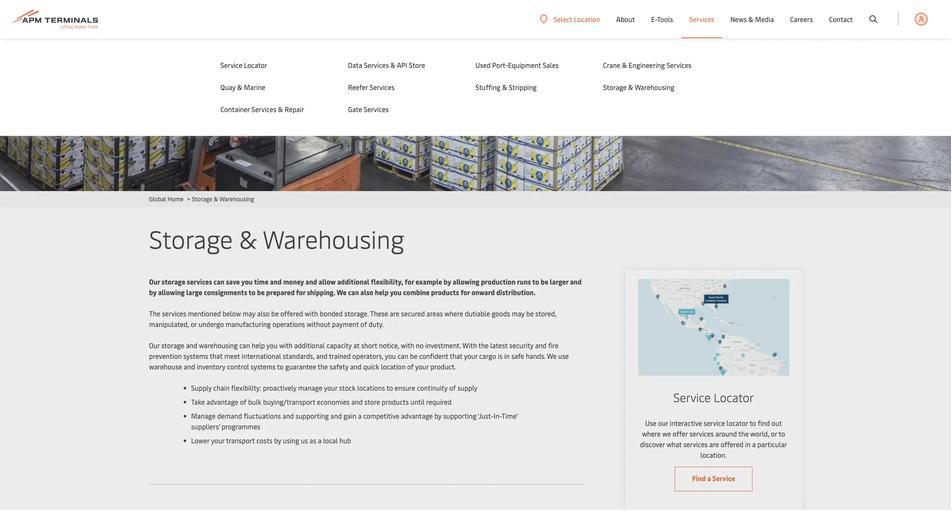 Task type: locate. For each thing, give the bounding box(es) containing it.
with left the no
[[401, 341, 414, 351]]

0 vertical spatial allowing
[[453, 277, 480, 287]]

advantage down chain
[[207, 398, 238, 407]]

onward
[[472, 288, 495, 297]]

storage right >
[[192, 195, 212, 203]]

0 horizontal spatial storage & warehousing
[[149, 222, 405, 256]]

0 vertical spatial service
[[221, 60, 242, 70]]

required
[[426, 398, 452, 407]]

duty.
[[369, 320, 384, 329]]

additional up we on the left bottom
[[337, 277, 370, 287]]

production
[[481, 277, 516, 287]]

our inside our storage services can save you time and money and allow additional flexibility, for example by allowing production runs to be larger and by allowing large consignments to be prepared for shipping. we can also help you combine products for onward distribution.
[[149, 277, 160, 287]]

0 vertical spatial are
[[390, 309, 400, 319]]

1 horizontal spatial offered
[[721, 440, 744, 450]]

1 vertical spatial are
[[710, 440, 720, 450]]

secured
[[401, 309, 425, 319]]

allowing up the 'onward'
[[453, 277, 480, 287]]

you
[[241, 277, 253, 287], [390, 288, 402, 297], [267, 341, 278, 351], [385, 352, 396, 361]]

0 horizontal spatial or
[[191, 320, 197, 329]]

are inside use our interactive service locator to find out where we offer services around the world, or to discover what services are offered in a particular location.
[[710, 440, 720, 450]]

storage
[[162, 277, 185, 287], [161, 341, 184, 351]]

1 horizontal spatial storage & warehousing
[[603, 83, 675, 92]]

1 horizontal spatial where
[[642, 430, 661, 439]]

0 vertical spatial additional
[[337, 277, 370, 287]]

where inside the services mentioned below may also be offered with bonded storage. these are secured areas where dutiable goods may be stored, manipulated, or undergo manufacturing operations without payment of duty.
[[445, 309, 464, 319]]

2 supporting from the left
[[444, 412, 477, 421]]

use our interactive service locator to find out where we offer services around the world, or to discover what services are offered in a particular location.
[[640, 419, 788, 460]]

storage & warehousing link
[[603, 83, 714, 92]]

the up cargo
[[479, 341, 489, 351]]

2 may from the left
[[512, 309, 525, 319]]

by down required
[[435, 412, 442, 421]]

in down world, at bottom right
[[746, 440, 751, 450]]

0 horizontal spatial advantage
[[207, 398, 238, 407]]

and left gain
[[331, 412, 342, 421]]

1 horizontal spatial the
[[479, 341, 489, 351]]

0 vertical spatial our
[[149, 277, 160, 287]]

find services offered by apm terminals globally image
[[638, 280, 790, 377]]

of right location
[[408, 362, 414, 372]]

services
[[690, 14, 715, 24], [364, 60, 389, 70], [667, 60, 692, 70], [370, 83, 395, 92], [252, 105, 277, 114], [364, 105, 389, 114]]

services up large
[[187, 277, 212, 287]]

products down example on the bottom of page
[[431, 288, 459, 297]]

2 horizontal spatial a
[[753, 440, 756, 450]]

your up "economies" at the left bottom of page
[[324, 384, 338, 393]]

the services mentioned below may also be offered with bonded storage. these are secured areas where dutiable goods may be stored, manipulated, or undergo manufacturing operations without payment of duty.
[[149, 309, 557, 329]]

1 horizontal spatial help
[[375, 288, 389, 297]]

may up manufacturing
[[243, 309, 256, 319]]

help
[[375, 288, 389, 297], [252, 341, 265, 351]]

0 horizontal spatial in
[[505, 352, 510, 361]]

2 horizontal spatial warehousing
[[635, 83, 675, 92]]

be down time
[[257, 288, 265, 297]]

by right example on the bottom of page
[[444, 277, 451, 287]]

may right 'goods'
[[512, 309, 525, 319]]

1 vertical spatial service
[[674, 390, 711, 406]]

supporting down take advantage of bulk buying/transport economies and store products until required
[[296, 412, 329, 421]]

0 vertical spatial products
[[431, 288, 459, 297]]

1 vertical spatial allowing
[[158, 288, 185, 297]]

'just-
[[478, 412, 494, 421]]

are up location.
[[710, 440, 720, 450]]

the
[[479, 341, 489, 351], [318, 362, 328, 372], [739, 430, 749, 439]]

and
[[270, 277, 282, 287], [306, 277, 317, 287], [570, 277, 582, 287], [186, 341, 197, 351], [536, 341, 547, 351], [316, 352, 328, 361], [184, 362, 195, 372], [350, 362, 362, 372], [352, 398, 363, 407], [283, 412, 294, 421], [331, 412, 342, 421]]

our storage and warehousing can help you with additional capacity at short notice, with no investment. with the latest security and fire prevention systems that meet international standards, and trained operators, you can be confident that your cargo is in safe hands. we use warehouse and inventory control systems to guarantee the safety and quick location of your product.
[[149, 341, 569, 372]]

1 vertical spatial also
[[257, 309, 270, 319]]

services for gate services
[[364, 105, 389, 114]]

until
[[411, 398, 425, 407]]

your
[[464, 352, 478, 361], [416, 362, 429, 372], [324, 384, 338, 393], [211, 437, 225, 446]]

0 vertical spatial storage & warehousing
[[603, 83, 675, 92]]

proactively
[[263, 384, 297, 393]]

you down flexibility, on the bottom left
[[390, 288, 402, 297]]

additional
[[337, 277, 370, 287], [294, 341, 325, 351]]

1 horizontal spatial products
[[431, 288, 459, 297]]

select
[[554, 14, 573, 24]]

service locator up service
[[674, 390, 754, 406]]

2 horizontal spatial for
[[461, 288, 470, 297]]

shipping.
[[307, 288, 335, 297]]

safe
[[512, 352, 525, 361]]

or down 'mentioned'
[[191, 320, 197, 329]]

1 vertical spatial help
[[252, 341, 265, 351]]

storage inside our storage and warehousing can help you with additional capacity at short notice, with no investment. with the latest security and fire prevention systems that meet international standards, and trained operators, you can be confident that your cargo is in safe hands. we use warehouse and inventory control systems to guarantee the safety and quick location of your product.
[[161, 341, 184, 351]]

1 vertical spatial warehousing
[[220, 195, 254, 203]]

0 vertical spatial service locator
[[221, 60, 267, 70]]

storage down crane
[[603, 83, 627, 92]]

service locator
[[221, 60, 267, 70], [674, 390, 754, 406]]

services inside the services mentioned below may also be offered with bonded storage. these are secured areas where dutiable goods may be stored, manipulated, or undergo manufacturing operations without payment of duty.
[[162, 309, 186, 319]]

supply chain flexibility: proactively manage your stock locations to ensure continuity of supply
[[191, 384, 478, 393]]

your down confident
[[416, 362, 429, 372]]

and left store
[[352, 398, 363, 407]]

0 horizontal spatial help
[[252, 341, 265, 351]]

time'
[[502, 412, 518, 421]]

1 vertical spatial products
[[382, 398, 409, 407]]

also down flexibility, on the bottom left
[[361, 288, 374, 297]]

stuffing
[[476, 83, 501, 92]]

1 may from the left
[[243, 309, 256, 319]]

0 vertical spatial also
[[361, 288, 374, 297]]

0 vertical spatial warehousing
[[635, 83, 675, 92]]

2 our from the top
[[149, 341, 160, 351]]

marine
[[244, 83, 266, 92]]

1 vertical spatial additional
[[294, 341, 325, 351]]

0 vertical spatial storage
[[162, 277, 185, 287]]

for left the 'onward'
[[461, 288, 470, 297]]

example
[[416, 277, 442, 287]]

0 horizontal spatial that
[[210, 352, 223, 361]]

safety
[[330, 362, 349, 372]]

are inside the services mentioned below may also be offered with bonded storage. these are secured areas where dutiable goods may be stored, manipulated, or undergo manufacturing operations without payment of duty.
[[390, 309, 400, 319]]

by inside manage demand fluctuations and supporting and gain a competitive advantage by supporting 'just-in-time' suppliers' programmes
[[435, 412, 442, 421]]

in-
[[494, 412, 502, 421]]

1 horizontal spatial additional
[[337, 277, 370, 287]]

systems up inventory
[[184, 352, 208, 361]]

for up combine
[[405, 277, 414, 287]]

payment
[[332, 320, 359, 329]]

locator up marine
[[244, 60, 267, 70]]

and left "quick"
[[350, 362, 362, 372]]

can up 'meet'
[[239, 341, 250, 351]]

1 vertical spatial the
[[318, 362, 328, 372]]

also inside the services mentioned below may also be offered with bonded storage. these are secured areas where dutiable goods may be stored, manipulated, or undergo manufacturing operations without payment of duty.
[[257, 309, 270, 319]]

flexibility,
[[371, 277, 404, 287]]

also inside our storage services can save you time and money and allow additional flexibility, for example by allowing production runs to be larger and by allowing large consignments to be prepared for shipping. we can also help you combine products for onward distribution.
[[361, 288, 374, 297]]

offered up operations
[[281, 309, 303, 319]]

products down ensure
[[382, 398, 409, 407]]

service locator up quay & marine at the top left
[[221, 60, 267, 70]]

0 vertical spatial the
[[479, 341, 489, 351]]

0 horizontal spatial allowing
[[158, 288, 185, 297]]

to right runs
[[533, 277, 540, 287]]

of left duty.
[[361, 320, 367, 329]]

0 horizontal spatial supporting
[[296, 412, 329, 421]]

0 vertical spatial in
[[505, 352, 510, 361]]

storage down >
[[149, 222, 233, 256]]

1 horizontal spatial that
[[450, 352, 463, 361]]

1 horizontal spatial advantage
[[401, 412, 433, 421]]

1 vertical spatial storage
[[161, 341, 184, 351]]

2 that from the left
[[450, 352, 463, 361]]

systems down international
[[251, 362, 276, 372]]

0 vertical spatial advantage
[[207, 398, 238, 407]]

1 vertical spatial offered
[[721, 440, 744, 450]]

0 vertical spatial locator
[[244, 60, 267, 70]]

0 vertical spatial help
[[375, 288, 389, 297]]

manipulated,
[[149, 320, 189, 329]]

1 horizontal spatial locator
[[714, 390, 754, 406]]

0 horizontal spatial offered
[[281, 309, 303, 319]]

1 horizontal spatial with
[[305, 309, 318, 319]]

capacity
[[327, 341, 352, 351]]

in right is
[[505, 352, 510, 361]]

2 horizontal spatial with
[[401, 341, 414, 351]]

2 vertical spatial the
[[739, 430, 749, 439]]

or up particular
[[771, 430, 778, 439]]

that up product.
[[450, 352, 463, 361]]

large
[[186, 288, 202, 297]]

bulk
[[248, 398, 262, 407]]

0 vertical spatial or
[[191, 320, 197, 329]]

take
[[191, 398, 205, 407]]

a down world, at bottom right
[[753, 440, 756, 450]]

a right gain
[[358, 412, 362, 421]]

1 that from the left
[[210, 352, 223, 361]]

2 horizontal spatial the
[[739, 430, 749, 439]]

storage inside our storage services can save you time and money and allow additional flexibility, for example by allowing production runs to be larger and by allowing large consignments to be prepared for shipping. we can also help you combine products for onward distribution.
[[162, 277, 185, 287]]

0 horizontal spatial the
[[318, 362, 328, 372]]

1 vertical spatial in
[[746, 440, 751, 450]]

to down time
[[249, 288, 256, 297]]

0 horizontal spatial also
[[257, 309, 270, 319]]

and left inventory
[[184, 362, 195, 372]]

allowing left large
[[158, 288, 185, 297]]

2 vertical spatial warehousing
[[263, 222, 405, 256]]

and right larger
[[570, 277, 582, 287]]

crane & engineering services
[[603, 60, 692, 70]]

location
[[381, 362, 406, 372]]

the inside use our interactive service locator to find out where we offer services around the world, or to discover what services are offered in a particular location.
[[739, 430, 749, 439]]

also up manufacturing
[[257, 309, 270, 319]]

storage & warehousing
[[603, 83, 675, 92], [149, 222, 405, 256]]

are right these
[[390, 309, 400, 319]]

1 horizontal spatial may
[[512, 309, 525, 319]]

0 horizontal spatial additional
[[294, 341, 325, 351]]

1 vertical spatial or
[[771, 430, 778, 439]]

services right data
[[364, 60, 389, 70]]

storage.
[[345, 309, 369, 319]]

1 vertical spatial where
[[642, 430, 661, 439]]

port-
[[493, 60, 508, 70]]

locator up locator
[[714, 390, 754, 406]]

the down locator
[[739, 430, 749, 439]]

a right as
[[318, 437, 322, 446]]

location
[[574, 14, 601, 24]]

0 vertical spatial where
[[445, 309, 464, 319]]

1 horizontal spatial service locator
[[674, 390, 754, 406]]

a inside manage demand fluctuations and supporting and gain a competitive advantage by supporting 'just-in-time' suppliers' programmes
[[358, 412, 362, 421]]

stock
[[339, 384, 356, 393]]

latest
[[491, 341, 508, 351]]

0 horizontal spatial where
[[445, 309, 464, 319]]

inventory
[[197, 362, 226, 372]]

our up the
[[149, 277, 160, 287]]

0 horizontal spatial are
[[390, 309, 400, 319]]

additional inside our storage services can save you time and money and allow additional flexibility, for example by allowing production runs to be larger and by allowing large consignments to be prepared for shipping. we can also help you combine products for onward distribution.
[[337, 277, 370, 287]]

1 vertical spatial systems
[[251, 362, 276, 372]]

with inside the services mentioned below may also be offered with bonded storage. these are secured areas where dutiable goods may be stored, manipulated, or undergo manufacturing operations without payment of duty.
[[305, 309, 318, 319]]

and down buying/transport
[[283, 412, 294, 421]]

stored,
[[536, 309, 557, 319]]

our for our storage services can save you time and money and allow additional flexibility, for example by allowing production runs to be larger and by allowing large consignments to be prepared for shipping. we can also help you combine products for onward distribution.
[[149, 277, 160, 287]]

may
[[243, 309, 256, 319], [512, 309, 525, 319]]

where right areas
[[445, 309, 464, 319]]

and left warehousing at the left of the page
[[186, 341, 197, 351]]

to left find
[[750, 419, 757, 429]]

1 vertical spatial locator
[[714, 390, 754, 406]]

services for reefer services
[[370, 83, 395, 92]]

with up "standards,"
[[279, 341, 293, 351]]

lower your transport costs by using us as a local hub
[[191, 437, 351, 446]]

and left trained
[[316, 352, 328, 361]]

1 vertical spatial advantage
[[401, 412, 433, 421]]

can up location
[[398, 352, 409, 361]]

1 vertical spatial our
[[149, 341, 160, 351]]

to left guarantee
[[277, 362, 284, 372]]

supporting down required
[[444, 412, 477, 421]]

0 vertical spatial systems
[[184, 352, 208, 361]]

the
[[149, 309, 160, 319]]

used port-equipment sales
[[476, 60, 559, 70]]

be down the no
[[410, 352, 418, 361]]

0 vertical spatial offered
[[281, 309, 303, 319]]

help up international
[[252, 341, 265, 351]]

offered down around
[[721, 440, 744, 450]]

service locator link
[[221, 60, 331, 70]]

stuffing & stripping
[[476, 83, 537, 92]]

1 our from the top
[[149, 277, 160, 287]]

are
[[390, 309, 400, 319], [710, 440, 720, 450]]

of inside the services mentioned below may also be offered with bonded storage. these are secured areas where dutiable goods may be stored, manipulated, or undergo manufacturing operations without payment of duty.
[[361, 320, 367, 329]]

1 horizontal spatial also
[[361, 288, 374, 297]]

warehousing
[[635, 83, 675, 92], [220, 195, 254, 203], [263, 222, 405, 256]]

our up prevention
[[149, 341, 160, 351]]

services down marine
[[252, 105, 277, 114]]

help down flexibility, on the bottom left
[[375, 288, 389, 297]]

0 horizontal spatial a
[[318, 437, 322, 446]]

services down data services & api store
[[370, 83, 395, 92]]

discover
[[640, 440, 665, 450]]

1 horizontal spatial allowing
[[453, 277, 480, 287]]

advantage inside manage demand fluctuations and supporting and gain a competitive advantage by supporting 'just-in-time' suppliers' programmes
[[401, 412, 433, 421]]

products inside our storage services can save you time and money and allow additional flexibility, for example by allowing production runs to be larger and by allowing large consignments to be prepared for shipping. we can also help you combine products for onward distribution.
[[431, 288, 459, 297]]

storage for and
[[161, 341, 184, 351]]

services down service
[[690, 430, 714, 439]]

1 horizontal spatial supporting
[[444, 412, 477, 421]]

services
[[187, 277, 212, 287], [162, 309, 186, 319], [690, 430, 714, 439], [684, 440, 708, 450]]

our inside our storage and warehousing can help you with additional capacity at short notice, with no investment. with the latest security and fire prevention systems that meet international standards, and trained operators, you can be confident that your cargo is in safe hands. we use warehouse and inventory control systems to guarantee the safety and quick location of your product.
[[149, 341, 160, 351]]

services up the manipulated,
[[162, 309, 186, 319]]

of left bulk
[[240, 398, 247, 407]]

with up without
[[305, 309, 318, 319]]

service up the quay
[[221, 60, 242, 70]]

services right gate
[[364, 105, 389, 114]]

a inside use our interactive service locator to find out where we offer services around the world, or to discover what services are offered in a particular location.
[[753, 440, 756, 450]]

global
[[149, 195, 166, 203]]

manage demand fluctuations and supporting and gain a competitive advantage by supporting 'just-in-time' suppliers' programmes
[[191, 412, 518, 432]]

1 horizontal spatial systems
[[251, 362, 276, 372]]

also
[[361, 288, 374, 297], [257, 309, 270, 319]]

1 horizontal spatial or
[[771, 430, 778, 439]]

0 horizontal spatial warehousing
[[220, 195, 254, 203]]

using
[[283, 437, 299, 446]]

storage
[[603, 83, 627, 92], [192, 195, 212, 203], [149, 222, 233, 256]]

advantage
[[207, 398, 238, 407], [401, 412, 433, 421]]

1 horizontal spatial are
[[710, 440, 720, 450]]

1 horizontal spatial in
[[746, 440, 751, 450]]

1 horizontal spatial a
[[358, 412, 362, 421]]

mentioned
[[188, 309, 221, 319]]

0 horizontal spatial may
[[243, 309, 256, 319]]

or
[[191, 320, 197, 329], [771, 430, 778, 439]]

buying/transport
[[263, 398, 316, 407]]

1 horizontal spatial for
[[405, 277, 414, 287]]

locations
[[357, 384, 385, 393]]

larger
[[550, 277, 569, 287]]

interactive
[[670, 419, 703, 429]]

service up interactive on the right bottom
[[674, 390, 711, 406]]

offered inside use our interactive service locator to find out where we offer services around the world, or to discover what services are offered in a particular location.
[[721, 440, 744, 450]]

notice,
[[379, 341, 400, 351]]

the left safety
[[318, 362, 328, 372]]

can up 'consignments'
[[214, 277, 225, 287]]

advantage down until
[[401, 412, 433, 421]]



Task type: describe. For each thing, give the bounding box(es) containing it.
services button
[[690, 0, 715, 38]]

repair
[[285, 105, 304, 114]]

used port-equipment sales link
[[476, 60, 586, 70]]

your down with
[[464, 352, 478, 361]]

supply
[[458, 384, 478, 393]]

0 horizontal spatial with
[[279, 341, 293, 351]]

offer
[[673, 430, 688, 439]]

1 horizontal spatial service
[[674, 390, 711, 406]]

data services & api store
[[348, 60, 425, 70]]

e-
[[652, 14, 658, 24]]

gate services link
[[348, 105, 459, 114]]

data services & api store link
[[348, 60, 459, 70]]

quay & marine link
[[221, 83, 331, 92]]

locator
[[727, 419, 749, 429]]

1 horizontal spatial warehousing
[[263, 222, 405, 256]]

security
[[510, 341, 534, 351]]

0 horizontal spatial service locator
[[221, 60, 267, 70]]

0 horizontal spatial locator
[[244, 60, 267, 70]]

0 vertical spatial storage
[[603, 83, 627, 92]]

api
[[397, 60, 407, 70]]

in inside use our interactive service locator to find out where we offer services around the world, or to discover what services are offered in a particular location.
[[746, 440, 751, 450]]

2 vertical spatial storage
[[149, 222, 233, 256]]

fire
[[549, 341, 559, 351]]

services down offer
[[684, 440, 708, 450]]

product.
[[431, 362, 456, 372]]

service
[[704, 419, 725, 429]]

services for data services & api store
[[364, 60, 389, 70]]

by up the
[[149, 288, 157, 297]]

of left supply at bottom
[[450, 384, 456, 393]]

you up international
[[267, 341, 278, 351]]

store
[[409, 60, 425, 70]]

news & media button
[[731, 0, 774, 38]]

international
[[242, 352, 281, 361]]

operations
[[273, 320, 305, 329]]

money
[[283, 277, 304, 287]]

be left stored,
[[527, 309, 534, 319]]

container services & repair
[[221, 105, 304, 114]]

our storage services can save you time and money and allow additional flexibility, for example by allowing production runs to be larger and by allowing large consignments to be prepared for shipping. we can also help you combine products for onward distribution.
[[149, 277, 582, 297]]

sales
[[543, 60, 559, 70]]

media
[[756, 14, 774, 24]]

we
[[663, 430, 672, 439]]

operators,
[[353, 352, 384, 361]]

you down notice,
[[385, 352, 396, 361]]

gain
[[344, 412, 357, 421]]

is
[[498, 352, 503, 361]]

lower
[[191, 437, 210, 446]]

1 vertical spatial service locator
[[674, 390, 754, 406]]

us
[[301, 437, 308, 446]]

time
[[254, 277, 269, 287]]

demand
[[217, 412, 242, 421]]

you right 'save'
[[241, 277, 253, 287]]

supply
[[191, 384, 212, 393]]

investment.
[[426, 341, 461, 351]]

quay & marine
[[221, 83, 266, 92]]

be inside our storage and warehousing can help you with additional capacity at short notice, with no investment. with the latest security and fire prevention systems that meet international standards, and trained operators, you can be confident that your cargo is in safe hands. we use warehouse and inventory control systems to guarantee the safety and quick location of your product.
[[410, 352, 418, 361]]

be up operations
[[271, 309, 279, 319]]

home
[[168, 195, 184, 203]]

reefer services link
[[348, 83, 459, 92]]

be left larger
[[541, 277, 549, 287]]

services up storage & warehousing link
[[667, 60, 692, 70]]

crane & engineering services link
[[603, 60, 714, 70]]

0 horizontal spatial systems
[[184, 352, 208, 361]]

help inside our storage and warehousing can help you with additional capacity at short notice, with no investment. with the latest security and fire prevention systems that meet international standards, and trained operators, you can be confident that your cargo is in safe hands. we use warehouse and inventory control systems to guarantee the safety and quick location of your product.
[[252, 341, 265, 351]]

hub
[[340, 437, 351, 446]]

by right 'costs'
[[274, 437, 281, 446]]

reefer storage vado italy image
[[0, 38, 952, 191]]

our
[[659, 419, 669, 429]]

programmes
[[222, 422, 260, 432]]

your right lower
[[211, 437, 225, 446]]

and up shipping.
[[306, 277, 317, 287]]

guarantee
[[285, 362, 316, 372]]

0 horizontal spatial service
[[221, 60, 242, 70]]

and up prepared
[[270, 277, 282, 287]]

reefer
[[348, 83, 368, 92]]

help inside our storage services can save you time and money and allow additional flexibility, for example by allowing production runs to be larger and by allowing large consignments to be prepared for shipping. we can also help you combine products for onward distribution.
[[375, 288, 389, 297]]

services inside our storage services can save you time and money and allow additional flexibility, for example by allowing production runs to be larger and by allowing large consignments to be prepared for shipping. we can also help you combine products for onward distribution.
[[187, 277, 212, 287]]

goods
[[492, 309, 510, 319]]

0 horizontal spatial for
[[296, 288, 306, 297]]

take advantage of bulk buying/transport economies and store products until required
[[191, 398, 452, 407]]

news
[[731, 14, 747, 24]]

costs
[[257, 437, 273, 446]]

services right tools
[[690, 14, 715, 24]]

stripping
[[509, 83, 537, 92]]

offered inside the services mentioned below may also be offered with bonded storage. these are secured areas where dutiable goods may be stored, manipulated, or undergo manufacturing operations without payment of duty.
[[281, 309, 303, 319]]

contact button
[[830, 0, 853, 38]]

meet
[[224, 352, 240, 361]]

contact
[[830, 14, 853, 24]]

gate services
[[348, 105, 389, 114]]

1 vertical spatial storage
[[192, 195, 212, 203]]

of inside our storage and warehousing can help you with additional capacity at short notice, with no investment. with the latest security and fire prevention systems that meet international standards, and trained operators, you can be confident that your cargo is in safe hands. we use warehouse and inventory control systems to guarantee the safety and quick location of your product.
[[408, 362, 414, 372]]

we
[[337, 288, 347, 297]]

warehouse
[[149, 362, 182, 372]]

store
[[365, 398, 380, 407]]

short
[[361, 341, 378, 351]]

with
[[463, 341, 477, 351]]

stuffing & stripping link
[[476, 83, 586, 92]]

e-tools button
[[652, 0, 674, 38]]

quick
[[363, 362, 380, 372]]

where inside use our interactive service locator to find out where we offer services around the world, or to discover what services are offered in a particular location.
[[642, 430, 661, 439]]

prevention
[[149, 352, 182, 361]]

or inside the services mentioned below may also be offered with bonded storage. these are secured areas where dutiable goods may be stored, manipulated, or undergo manufacturing operations without payment of duty.
[[191, 320, 197, 329]]

prepared
[[266, 288, 295, 297]]

about
[[617, 14, 635, 24]]

& inside news & media popup button
[[749, 14, 754, 24]]

ensure
[[395, 384, 416, 393]]

storage for services
[[162, 277, 185, 287]]

bonded
[[320, 309, 343, 319]]

services for container services & repair
[[252, 105, 277, 114]]

competitive
[[363, 412, 400, 421]]

hands. we
[[526, 352, 557, 361]]

quay
[[221, 83, 236, 92]]

or inside use our interactive service locator to find out where we offer services around the world, or to discover what services are offered in a particular location.
[[771, 430, 778, 439]]

save
[[226, 277, 240, 287]]

to left ensure
[[387, 384, 393, 393]]

about button
[[617, 0, 635, 38]]

combine
[[403, 288, 430, 297]]

1 vertical spatial storage & warehousing
[[149, 222, 405, 256]]

additional inside our storage and warehousing can help you with additional capacity at short notice, with no investment. with the latest security and fire prevention systems that meet international standards, and trained operators, you can be confident that your cargo is in safe hands. we use warehouse and inventory control systems to guarantee the safety and quick location of your product.
[[294, 341, 325, 351]]

economies
[[317, 398, 350, 407]]

gate
[[348, 105, 362, 114]]

container
[[221, 105, 250, 114]]

below
[[223, 309, 241, 319]]

in inside our storage and warehousing can help you with additional capacity at short notice, with no investment. with the latest security and fire prevention systems that meet international standards, and trained operators, you can be confident that your cargo is in safe hands. we use warehouse and inventory control systems to guarantee the safety and quick location of your product.
[[505, 352, 510, 361]]

to inside our storage and warehousing can help you with additional capacity at short notice, with no investment. with the latest security and fire prevention systems that meet international standards, and trained operators, you can be confident that your cargo is in safe hands. we use warehouse and inventory control systems to guarantee the safety and quick location of your product.
[[277, 362, 284, 372]]

areas
[[427, 309, 443, 319]]

trained
[[329, 352, 351, 361]]

and up hands. we
[[536, 341, 547, 351]]

1 supporting from the left
[[296, 412, 329, 421]]

0 horizontal spatial products
[[382, 398, 409, 407]]

transport
[[226, 437, 255, 446]]

fluctuations
[[244, 412, 281, 421]]

to down the out
[[779, 430, 786, 439]]

control
[[227, 362, 249, 372]]

can right we on the left bottom
[[348, 288, 359, 297]]

tools
[[658, 14, 674, 24]]

location.
[[701, 451, 727, 460]]

our for our storage and warehousing can help you with additional capacity at short notice, with no investment. with the latest security and fire prevention systems that meet international standards, and trained operators, you can be confident that your cargo is in safe hands. we use warehouse and inventory control systems to guarantee the safety and quick location of your product.
[[149, 341, 160, 351]]



Task type: vqa. For each thing, say whether or not it's contained in the screenshot.
is
yes



